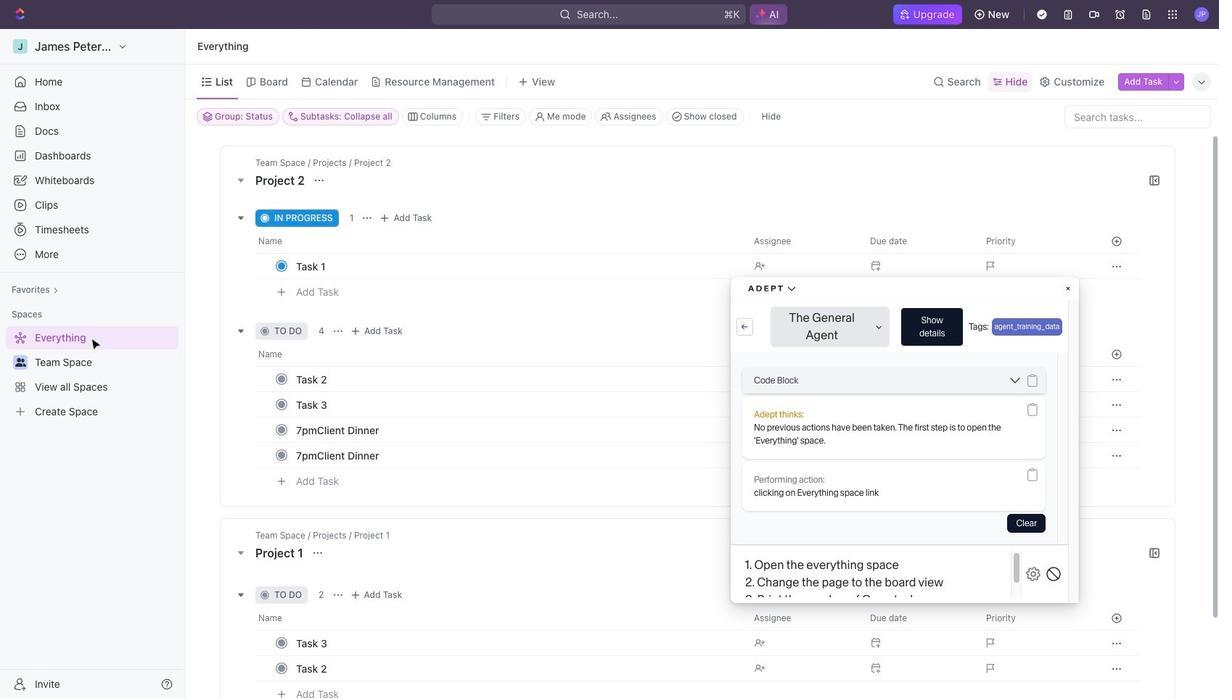 Task type: vqa. For each thing, say whether or not it's contained in the screenshot.
4th Set Priority image from the bottom of the page
yes



Task type: locate. For each thing, give the bounding box(es) containing it.
4 set priority image from the top
[[978, 443, 1094, 469]]

tree inside sidebar navigation
[[6, 327, 179, 424]]

tree
[[6, 327, 179, 424]]

user group image
[[15, 359, 26, 367]]

set priority image
[[978, 367, 1094, 393], [978, 392, 1094, 418], [978, 417, 1094, 443], [978, 443, 1094, 469]]

1 set priority image from the top
[[978, 367, 1094, 393]]

sidebar navigation
[[0, 29, 188, 699]]



Task type: describe. For each thing, give the bounding box(es) containing it.
james peterson's workspace, , element
[[13, 39, 28, 54]]

2 set priority image from the top
[[978, 392, 1094, 418]]

3 set priority image from the top
[[978, 417, 1094, 443]]

Search tasks... text field
[[1066, 106, 1211, 128]]



